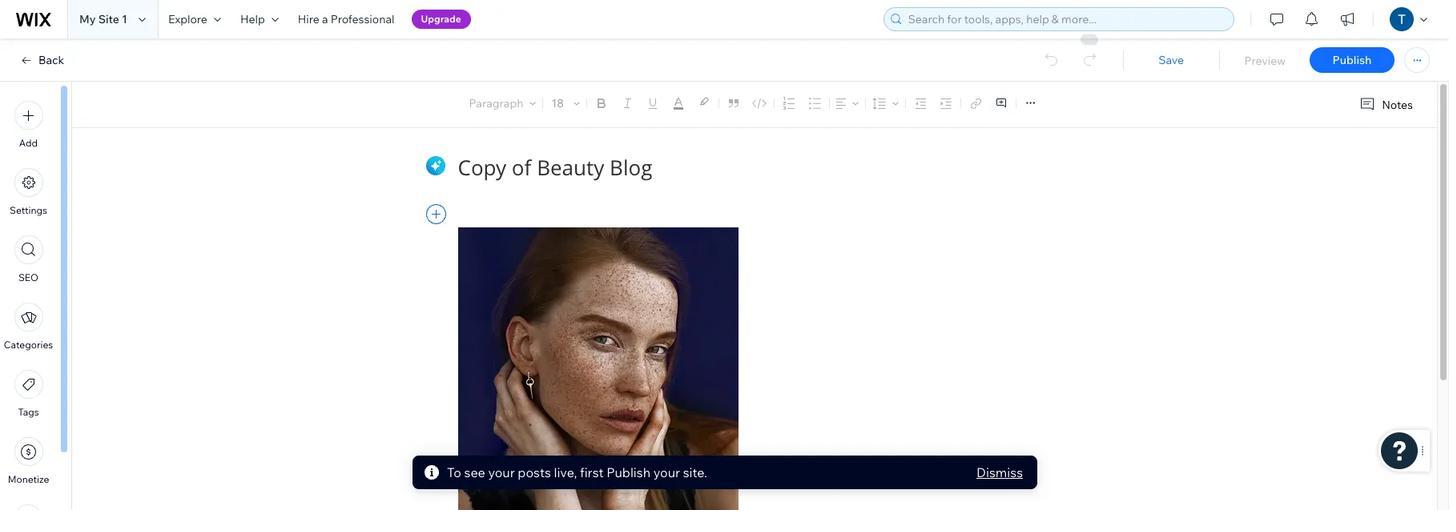 Task type: locate. For each thing, give the bounding box(es) containing it.
publish up notes button
[[1333, 53, 1372, 67]]

monetize button
[[8, 438, 49, 486]]

0 horizontal spatial publish
[[606, 465, 650, 481]]

monetize
[[8, 474, 49, 486]]

1 horizontal spatial publish
[[1333, 53, 1372, 67]]

0 horizontal spatial your
[[488, 465, 515, 481]]

0 vertical spatial publish
[[1333, 53, 1372, 67]]

site
[[98, 12, 119, 26]]

paragraph
[[469, 96, 524, 111]]

menu
[[0, 91, 57, 510]]

menu containing add
[[0, 91, 57, 510]]

alert
[[412, 456, 1037, 490]]

dismiss button
[[976, 463, 1023, 482]]

1 vertical spatial publish
[[606, 465, 650, 481]]

publish
[[1333, 53, 1372, 67], [606, 465, 650, 481]]

save
[[1159, 53, 1184, 67]]

your
[[488, 465, 515, 481], [653, 465, 680, 481]]

back
[[38, 53, 64, 67]]

Search for tools, apps, help & more... field
[[904, 8, 1229, 30]]

hire
[[298, 12, 320, 26]]

add button
[[14, 101, 43, 149]]

1 horizontal spatial your
[[653, 465, 680, 481]]

your right see
[[488, 465, 515, 481]]

1 your from the left
[[488, 465, 515, 481]]

paragraph button
[[466, 92, 540, 115]]

your left site.
[[653, 465, 680, 481]]

to
[[447, 465, 461, 481]]

tags
[[18, 406, 39, 418]]

alert containing to see your posts live, first publish your site.
[[412, 456, 1037, 490]]

publish right first
[[606, 465, 650, 481]]

1
[[122, 12, 127, 26]]

settings
[[10, 204, 47, 216]]

seo
[[18, 272, 39, 284]]

publish inside button
[[1333, 53, 1372, 67]]

hire a professional
[[298, 12, 395, 26]]

first
[[580, 465, 603, 481]]



Task type: describe. For each thing, give the bounding box(es) containing it.
categories
[[4, 339, 53, 351]]

explore
[[168, 12, 207, 26]]

Add a Catchy Title text field
[[458, 153, 1040, 182]]

live,
[[554, 465, 577, 481]]

dismiss
[[976, 465, 1023, 481]]

help button
[[231, 0, 288, 38]]

site.
[[683, 465, 707, 481]]

publish button
[[1310, 47, 1395, 73]]

see
[[464, 465, 485, 481]]

to see your posts live, first publish your site.
[[447, 465, 707, 481]]

settings button
[[10, 168, 47, 216]]

2 your from the left
[[653, 465, 680, 481]]

back button
[[19, 53, 64, 67]]

professional
[[331, 12, 395, 26]]

notes button
[[1354, 94, 1418, 115]]

tags button
[[14, 370, 43, 418]]

a
[[322, 12, 328, 26]]

posts
[[518, 465, 551, 481]]

upgrade button
[[412, 10, 471, 29]]

notes
[[1383, 97, 1414, 112]]

upgrade
[[421, 13, 461, 25]]

my site 1
[[79, 12, 127, 26]]

categories button
[[4, 303, 53, 351]]

hire a professional link
[[288, 0, 404, 38]]

my
[[79, 12, 96, 26]]

seo button
[[14, 236, 43, 284]]

add
[[19, 137, 38, 149]]

help
[[240, 12, 265, 26]]

save button
[[1139, 53, 1204, 67]]



Task type: vqa. For each thing, say whether or not it's contained in the screenshot.
Save
yes



